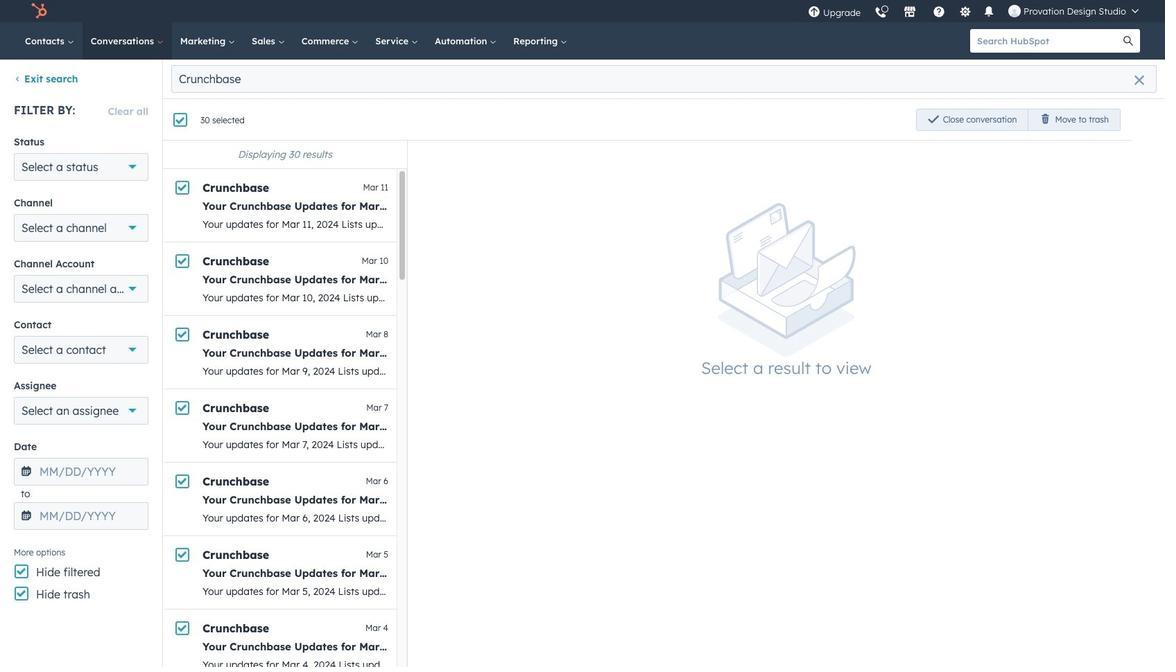 Task type: locate. For each thing, give the bounding box(es) containing it.
row group
[[163, 169, 1116, 668]]

Search search field
[[171, 65, 1157, 93]]

menu
[[801, 0, 1149, 22]]

email from crunchbase with subject your crunchbase updates for mar 7, 2024 row
[[163, 390, 1110, 463]]

main content
[[163, 99, 1165, 668]]

email from crunchbase with subject your crunchbase updates for mar 10, 2024 row
[[163, 243, 1112, 316]]

group
[[916, 109, 1121, 131]]

email from crunchbase with subject your crunchbase updates for mar 11, 2024 row
[[163, 169, 1111, 243]]



Task type: describe. For each thing, give the bounding box(es) containing it.
email from crunchbase with subject your crunchbase updates for mar 4, 2024 row
[[163, 611, 1116, 668]]

marketplaces image
[[904, 6, 916, 19]]

MM/DD/YYYY text field
[[14, 458, 148, 486]]

james peterson image
[[1009, 5, 1021, 17]]

MM/DD/YYYY text field
[[14, 503, 148, 531]]

email from crunchbase with subject your crunchbase updates for mar 6, 2024 row
[[163, 463, 1113, 537]]

Search HubSpot search field
[[970, 29, 1117, 53]]

email from crunchbase with subject your crunchbase updates for mar 5, 2024 row
[[163, 537, 1116, 611]]

clear input image
[[1134, 76, 1145, 87]]

email from crunchbase with subject your crunchbase updates for mar 9, 2024 row
[[163, 316, 1113, 390]]



Task type: vqa. For each thing, say whether or not it's contained in the screenshot.
Provation Design Studio
no



